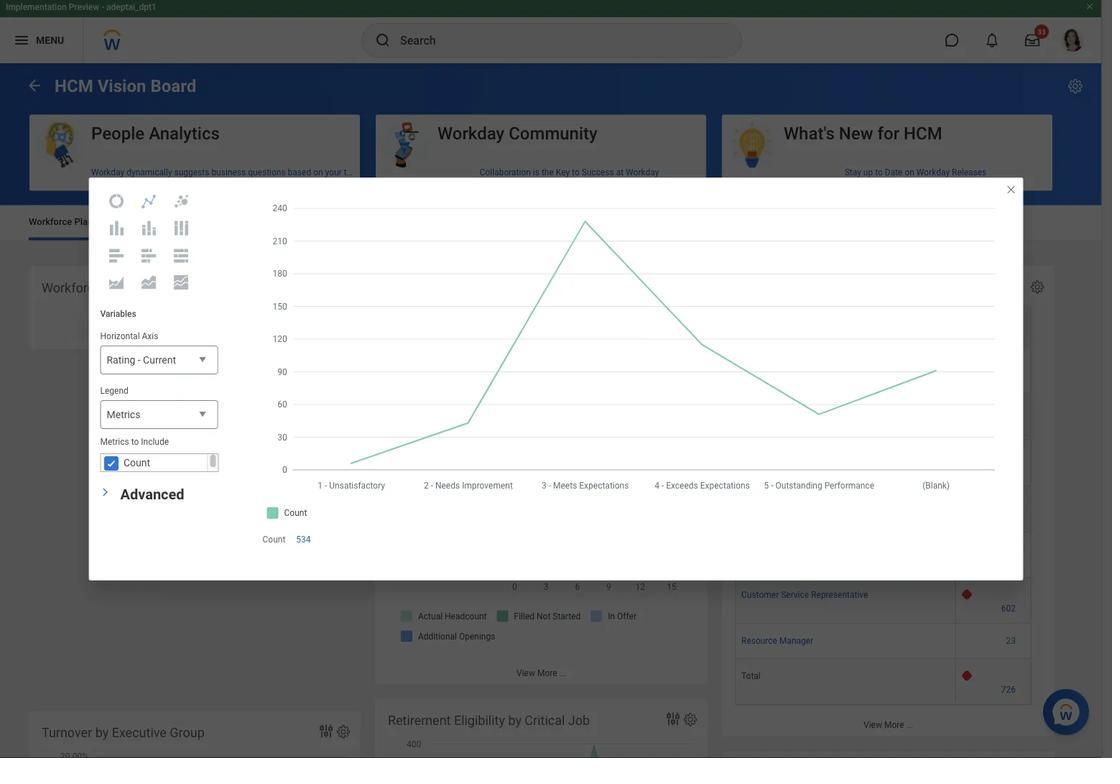 Task type: describe. For each thing, give the bounding box(es) containing it.
it
[[742, 406, 749, 416]]

count inside metrics to include group
[[123, 457, 150, 469]]

fill
[[1013, 333, 1024, 343]]

product development link
[[742, 357, 825, 370]]

average days open or to fill
[[969, 321, 1024, 343]]

community
[[509, 123, 598, 143]]

602
[[1002, 604, 1016, 614]]

include
[[141, 437, 169, 447]]

days
[[1005, 321, 1024, 331]]

line image
[[140, 193, 157, 210]]

metrics to include
[[100, 437, 169, 447]]

... for time to fill critical jobs element
[[907, 720, 914, 730]]

or
[[992, 333, 1000, 343]]

group
[[170, 725, 205, 740]]

retirement
[[388, 713, 451, 728]]

average
[[972, 321, 1003, 331]]

view more ... link for headcount plan to pipeline element
[[375, 661, 708, 685]]

open
[[969, 333, 990, 343]]

what's new for hcm
[[784, 123, 943, 143]]

bubble image
[[173, 193, 190, 210]]

workday dynamically suggests business questions based on your tenant
[[91, 168, 368, 178]]

turnover by executive group
[[42, 725, 205, 740]]

product development row
[[735, 348, 1032, 394]]

advanced
[[120, 486, 184, 503]]

view for headcount plan to pipeline element
[[517, 668, 535, 678]]

workforce for workforce visibility
[[42, 280, 101, 295]]

people analytics
[[91, 123, 220, 143]]

horizontal
[[100, 331, 140, 341]]

view for time to fill critical jobs element
[[864, 720, 883, 730]]

service
[[781, 590, 810, 600]]

1 cell from the top
[[735, 440, 956, 486]]

at
[[617, 168, 624, 178]]

eligibility
[[454, 713, 505, 728]]

up
[[864, 168, 874, 178]]

adeptai_dpt1
[[106, 2, 157, 12]]

implementation
[[6, 2, 67, 12]]

new
[[839, 123, 874, 143]]

success
[[582, 168, 614, 178]]

overlaid area image
[[108, 274, 125, 291]]

hr manager list item
[[742, 495, 789, 508]]

more for headcount plan to pipeline element
[[538, 668, 557, 678]]

... for headcount plan to pipeline element
[[560, 668, 566, 678]]

previous page image
[[26, 77, 43, 94]]

key
[[556, 168, 570, 178]]

customer
[[742, 590, 779, 600]]

profile logan mcneil element
[[1053, 24, 1093, 56]]

turnover by executive group element
[[29, 711, 361, 758]]

it helpdesk specialist
[[742, 406, 827, 416]]

people analytics button
[[29, 115, 360, 169]]

rating
[[107, 354, 135, 366]]

workday left the releases in the right top of the page
[[917, 168, 950, 178]]

organizational health
[[140, 216, 229, 227]]

headcount
[[388, 280, 451, 295]]

current
[[143, 354, 176, 366]]

your
[[325, 168, 342, 178]]

headcount plan to pipeline
[[388, 280, 544, 295]]

100% column image
[[173, 220, 190, 237]]

specialist
[[790, 406, 827, 416]]

on inside workday dynamically suggests business questions based on your tenant link
[[314, 168, 323, 178]]

to
[[1002, 333, 1011, 343]]

tenant
[[344, 168, 368, 178]]

legend group
[[100, 385, 218, 430]]

more for time to fill critical jobs element
[[885, 720, 905, 730]]

stay
[[845, 168, 862, 178]]

row containing resource manager
[[735, 624, 1032, 659]]

customer service representative link
[[742, 587, 869, 600]]

resource manager link
[[742, 633, 814, 646]]

workday community button
[[376, 115, 707, 169]]

product
[[742, 360, 772, 370]]

for
[[878, 123, 900, 143]]

1 horizontal spatial by
[[508, 713, 522, 728]]

rating - current button
[[100, 346, 218, 375]]

health
[[202, 216, 229, 227]]

total
[[742, 671, 761, 682]]

headcount plan to pipeline element
[[375, 266, 708, 685]]

organizational
[[140, 216, 200, 227]]

workday dynamically suggests business questions based on your tenant link
[[29, 162, 368, 183]]

close chart settings image
[[1006, 184, 1018, 195]]

workforce planning
[[29, 216, 111, 227]]

534
[[296, 535, 311, 545]]

3 row from the top
[[735, 486, 1032, 532]]

100% area image
[[173, 274, 190, 291]]

check small image
[[102, 455, 120, 472]]

is
[[533, 168, 540, 178]]

726
[[1002, 685, 1016, 695]]

helpdesk
[[751, 406, 788, 416]]

metrics for metrics to include
[[100, 437, 129, 447]]

job profile
[[743, 333, 784, 343]]

implementation preview -   adeptai_dpt1
[[6, 2, 157, 12]]

view more ... for headcount plan to pipeline element
[[517, 668, 566, 678]]

metrics to include group
[[100, 436, 219, 472]]

date
[[885, 168, 903, 178]]

job inside popup button
[[743, 333, 757, 343]]

horizontal axis
[[100, 331, 158, 341]]

stay up to date on workday releases link
[[722, 162, 1053, 183]]

average days open or to fill button
[[956, 308, 1031, 347]]

releases
[[952, 168, 987, 178]]

analytics
[[149, 123, 220, 143]]

0 horizontal spatial by
[[95, 725, 109, 740]]

variables
[[100, 309, 136, 319]]

time to fill critical jobs element
[[722, 266, 1055, 737]]



Task type: locate. For each thing, give the bounding box(es) containing it.
visibility
[[104, 280, 152, 295]]

0 horizontal spatial view more ... link
[[375, 661, 708, 685]]

1 horizontal spatial -
[[138, 354, 141, 366]]

0 vertical spatial count
[[123, 457, 150, 469]]

1 horizontal spatial view
[[864, 720, 883, 730]]

configure this page image
[[1067, 78, 1085, 95]]

metrics
[[107, 409, 140, 421], [100, 437, 129, 447]]

advanced button
[[120, 486, 184, 503]]

1 row from the top
[[735, 307, 1032, 348]]

rating - current
[[107, 354, 176, 366]]

people
[[91, 123, 145, 143]]

tab list
[[14, 206, 1088, 240]]

advanced dialog
[[89, 177, 1024, 581]]

2 row from the top
[[735, 440, 1032, 486]]

on right date
[[905, 168, 915, 178]]

what's new for hcm button
[[722, 115, 1053, 169]]

to inside group
[[131, 437, 139, 447]]

1 horizontal spatial ...
[[907, 720, 914, 730]]

close environment banner image
[[1086, 2, 1095, 11]]

questions
[[248, 168, 286, 178]]

stacked bar image
[[140, 247, 157, 264]]

1 vertical spatial job
[[568, 713, 590, 728]]

stacked area image
[[140, 274, 157, 291]]

- inside banner
[[101, 2, 104, 12]]

based
[[288, 168, 311, 178]]

total element
[[742, 669, 761, 682]]

cell
[[735, 440, 956, 486], [735, 532, 956, 578]]

1 vertical spatial count
[[263, 535, 286, 545]]

horizontal axis group
[[100, 331, 218, 375]]

vision
[[98, 76, 146, 96]]

view
[[517, 668, 535, 678], [864, 720, 883, 730]]

cell up the representative
[[735, 532, 956, 578]]

workforce
[[29, 216, 72, 227], [42, 280, 101, 295]]

602 button
[[1002, 603, 1019, 615]]

workday up collaboration
[[438, 123, 505, 143]]

0 vertical spatial -
[[101, 2, 104, 12]]

7 row from the top
[[735, 659, 1032, 705]]

chevron down image
[[100, 484, 110, 501]]

- right preview
[[101, 2, 104, 12]]

0 vertical spatial workforce
[[29, 216, 72, 227]]

development
[[774, 360, 825, 370]]

it helpdesk specialist row
[[735, 394, 1032, 440]]

board
[[151, 76, 196, 96]]

0 vertical spatial view more ... link
[[375, 661, 708, 685]]

collaboration is the key to success at workday
[[480, 168, 659, 178]]

by left critical
[[508, 713, 522, 728]]

workday inside button
[[438, 123, 505, 143]]

100% bar image
[[173, 247, 190, 264]]

axis
[[142, 331, 158, 341]]

hcm right the for
[[904, 123, 943, 143]]

to right key
[[572, 168, 580, 178]]

0 vertical spatial hcm
[[55, 76, 93, 96]]

0 vertical spatial more
[[538, 668, 557, 678]]

count left 534 at the bottom
[[263, 535, 286, 545]]

customer service representative
[[742, 590, 869, 600]]

row
[[735, 307, 1032, 348], [735, 440, 1032, 486], [735, 486, 1032, 532], [735, 532, 1032, 578], [735, 578, 1032, 624], [735, 624, 1032, 659], [735, 659, 1032, 705]]

1 horizontal spatial hcm
[[904, 123, 943, 143]]

0 vertical spatial job
[[743, 333, 757, 343]]

1 horizontal spatial on
[[905, 168, 915, 178]]

workforce visibility
[[42, 280, 152, 295]]

by
[[508, 713, 522, 728], [95, 725, 109, 740]]

business
[[212, 168, 246, 178]]

what's
[[784, 123, 835, 143]]

- inside popup button
[[138, 354, 141, 366]]

collaboration is the key to success at workday link
[[376, 162, 707, 183]]

1 vertical spatial view
[[864, 720, 883, 730]]

23
[[1007, 636, 1016, 646]]

6 row from the top
[[735, 624, 1032, 659]]

to right up
[[876, 168, 883, 178]]

to right plan
[[483, 280, 495, 295]]

on inside stay up to date on workday releases link
[[905, 168, 915, 178]]

search image
[[375, 32, 392, 49]]

main content
[[0, 63, 1102, 758]]

row containing customer service representative
[[735, 578, 1032, 624]]

view more ...
[[517, 668, 566, 678], [864, 720, 914, 730]]

metrics down "legend"
[[107, 409, 140, 421]]

1 vertical spatial metrics
[[100, 437, 129, 447]]

dynamically
[[127, 168, 172, 178]]

view more ... link for time to fill critical jobs element
[[722, 713, 1055, 737]]

0 horizontal spatial -
[[101, 2, 104, 12]]

job right critical
[[568, 713, 590, 728]]

view more ... inside headcount plan to pipeline element
[[517, 668, 566, 678]]

executive
[[112, 725, 167, 740]]

count down metrics to include on the left of page
[[123, 457, 150, 469]]

more inside time to fill critical jobs element
[[885, 720, 905, 730]]

to left include
[[131, 437, 139, 447]]

product development
[[742, 360, 825, 370]]

donut image
[[108, 193, 125, 210]]

view inside headcount plan to pipeline element
[[517, 668, 535, 678]]

726 button
[[1002, 684, 1019, 696]]

0 vertical spatial ...
[[560, 668, 566, 678]]

suggests
[[174, 168, 209, 178]]

... inside time to fill critical jobs element
[[907, 720, 914, 730]]

workday up donut icon
[[91, 168, 125, 178]]

1 vertical spatial cell
[[735, 532, 956, 578]]

0 vertical spatial metrics
[[107, 409, 140, 421]]

tab list containing workforce planning
[[14, 206, 1088, 240]]

1 vertical spatial hcm
[[904, 123, 943, 143]]

clustered bar image
[[108, 247, 125, 264]]

retirement eligibility by critical job element
[[375, 699, 708, 758]]

view more ... inside time to fill critical jobs element
[[864, 720, 914, 730]]

1 horizontal spatial view more ... link
[[722, 713, 1055, 737]]

more inside headcount plan to pipeline element
[[538, 668, 557, 678]]

534 button
[[296, 534, 313, 546]]

count
[[123, 457, 150, 469], [263, 535, 286, 545]]

workforce left overlaid area image
[[42, 280, 101, 295]]

2 cell from the top
[[735, 532, 956, 578]]

view inside time to fill critical jobs element
[[864, 720, 883, 730]]

cell down specialist
[[735, 440, 956, 486]]

clustered column image
[[108, 220, 125, 237]]

0 horizontal spatial view
[[517, 668, 535, 678]]

workforce visibility element
[[29, 266, 361, 350]]

workday community
[[438, 123, 598, 143]]

0 vertical spatial view
[[517, 668, 535, 678]]

metrics button
[[100, 400, 218, 430]]

the
[[542, 168, 554, 178]]

inbox large image
[[1026, 33, 1040, 47]]

1 horizontal spatial job
[[743, 333, 757, 343]]

job profile button
[[736, 308, 956, 347]]

workday
[[438, 123, 505, 143], [91, 168, 125, 178], [626, 168, 659, 178], [917, 168, 950, 178]]

collaboration
[[480, 168, 531, 178]]

to
[[572, 168, 580, 178], [876, 168, 883, 178], [483, 280, 495, 295], [131, 437, 139, 447]]

row containing average days open or to fill
[[735, 307, 1032, 348]]

workforce left the planning
[[29, 216, 72, 227]]

hcm inside button
[[904, 123, 943, 143]]

by right "turnover"
[[95, 725, 109, 740]]

it helpdesk specialist link
[[742, 403, 827, 416]]

1 vertical spatial view more ... link
[[722, 713, 1055, 737]]

metrics up check small image
[[100, 437, 129, 447]]

... inside headcount plan to pipeline element
[[560, 668, 566, 678]]

0 vertical spatial cell
[[735, 440, 956, 486]]

main content containing hcm vision board
[[0, 63, 1102, 758]]

profile
[[759, 333, 784, 343]]

stay up to date on workday releases
[[845, 168, 987, 178]]

view more ... for time to fill critical jobs element
[[864, 720, 914, 730]]

5 row from the top
[[735, 578, 1032, 624]]

view more ... link
[[375, 661, 708, 685], [722, 713, 1055, 737]]

plan
[[454, 280, 480, 295]]

hcm right previous page icon
[[55, 76, 93, 96]]

1 vertical spatial more
[[885, 720, 905, 730]]

23 button
[[1007, 636, 1019, 647]]

1 vertical spatial workforce
[[42, 280, 101, 295]]

0 horizontal spatial count
[[123, 457, 150, 469]]

job left profile at the right top of page
[[743, 333, 757, 343]]

- right rating
[[138, 354, 141, 366]]

implementation preview -   adeptai_dpt1 banner
[[0, 0, 1102, 63]]

resource manager
[[742, 636, 814, 646]]

4 row from the top
[[735, 532, 1032, 578]]

1 vertical spatial ...
[[907, 720, 914, 730]]

metrics inside the metrics "popup button"
[[107, 409, 140, 421]]

planning
[[74, 216, 111, 227]]

items selected list
[[742, 495, 789, 508]]

variables group
[[89, 297, 229, 483]]

legend
[[100, 386, 129, 396]]

1 vertical spatial view more ...
[[864, 720, 914, 730]]

preview
[[69, 2, 99, 12]]

0 vertical spatial view more ...
[[517, 668, 566, 678]]

1 horizontal spatial more
[[885, 720, 905, 730]]

workday right the at
[[626, 168, 659, 178]]

0 horizontal spatial hcm
[[55, 76, 93, 96]]

on
[[314, 168, 323, 178], [905, 168, 915, 178]]

critical
[[525, 713, 565, 728]]

1 horizontal spatial view more ...
[[864, 720, 914, 730]]

2 on from the left
[[905, 168, 915, 178]]

workforce for workforce planning
[[29, 216, 72, 227]]

0 horizontal spatial on
[[314, 168, 323, 178]]

retirement eligibility by critical job
[[388, 713, 590, 728]]

hcm vision board
[[55, 76, 196, 96]]

representative
[[812, 590, 869, 600]]

on left your
[[314, 168, 323, 178]]

0 horizontal spatial ...
[[560, 668, 566, 678]]

more
[[538, 668, 557, 678], [885, 720, 905, 730]]

row containing total
[[735, 659, 1032, 705]]

turnover
[[42, 725, 92, 740]]

notifications large image
[[986, 33, 1000, 47]]

pipeline
[[498, 280, 544, 295]]

metrics inside metrics to include group
[[100, 437, 129, 447]]

metrics for metrics
[[107, 409, 140, 421]]

job
[[743, 333, 757, 343], [568, 713, 590, 728]]

0 horizontal spatial job
[[568, 713, 590, 728]]

1 horizontal spatial count
[[263, 535, 286, 545]]

1 vertical spatial -
[[138, 354, 141, 366]]

1 on from the left
[[314, 168, 323, 178]]

stacked column image
[[140, 220, 157, 237]]

...
[[560, 668, 566, 678], [907, 720, 914, 730]]

0 horizontal spatial more
[[538, 668, 557, 678]]

0 horizontal spatial view more ...
[[517, 668, 566, 678]]



Task type: vqa. For each thing, say whether or not it's contained in the screenshot.
'product'
yes



